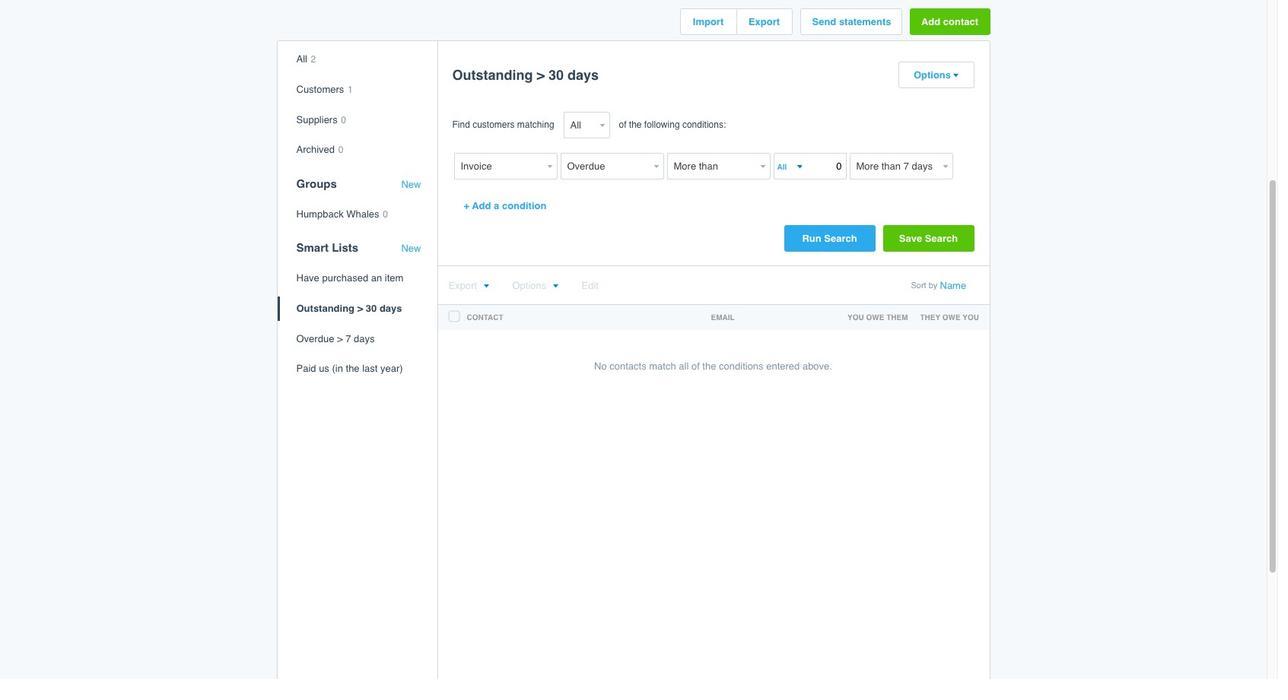 Task type: vqa. For each thing, say whether or not it's contained in the screenshot.
search associated with Run Search
yes



Task type: locate. For each thing, give the bounding box(es) containing it.
you
[[848, 313, 865, 322], [963, 313, 980, 322]]

0 horizontal spatial you
[[848, 313, 865, 322]]

1 vertical spatial new link
[[402, 243, 421, 255]]

the right (in
[[346, 363, 360, 375]]

1 new from the top
[[402, 179, 421, 190]]

0 vertical spatial of
[[619, 120, 627, 130]]

2 new from the top
[[402, 243, 421, 255]]

export button up contact
[[449, 280, 490, 292]]

0 horizontal spatial >
[[337, 333, 343, 344]]

+
[[464, 200, 470, 212]]

import button
[[681, 9, 736, 35]]

of
[[619, 120, 627, 130], [692, 361, 700, 373]]

options button
[[899, 63, 974, 88], [513, 280, 559, 292]]

0 vertical spatial days
[[568, 67, 599, 83]]

add left contact
[[922, 16, 941, 28]]

us
[[319, 363, 330, 375]]

search inside run search button
[[825, 233, 858, 245]]

the left following
[[629, 120, 642, 130]]

1 horizontal spatial the
[[629, 120, 642, 130]]

1 vertical spatial days
[[380, 303, 402, 314]]

new link
[[402, 179, 421, 191], [402, 243, 421, 255]]

year)
[[381, 363, 403, 375]]

0 vertical spatial new
[[402, 179, 421, 190]]

1 vertical spatial of
[[692, 361, 700, 373]]

overdue > 7 days
[[296, 333, 375, 344]]

0 horizontal spatial outstanding
[[296, 303, 355, 314]]

1 vertical spatial options button
[[513, 280, 559, 292]]

1 vertical spatial el image
[[553, 284, 559, 290]]

0 horizontal spatial options
[[513, 280, 547, 292]]

owe right they
[[943, 313, 961, 322]]

all 2
[[296, 54, 316, 65]]

2 vertical spatial 0
[[383, 209, 388, 220]]

export button right 'import' button
[[737, 9, 792, 35]]

0 vertical spatial new link
[[402, 179, 421, 191]]

lists
[[332, 242, 359, 255]]

edit button
[[582, 280, 599, 292]]

0 vertical spatial outstanding
[[453, 67, 533, 83]]

options for of the following conditions:
[[914, 70, 952, 81]]

2 vertical spatial >
[[337, 333, 343, 344]]

0 horizontal spatial owe
[[867, 313, 885, 322]]

customers
[[473, 120, 515, 130]]

days down the 'item'
[[380, 303, 402, 314]]

All text field
[[564, 112, 596, 139]]

above.
[[803, 361, 833, 373]]

options down add contact
[[914, 70, 952, 81]]

> up matching
[[537, 67, 545, 83]]

export right 'import' button
[[749, 16, 780, 28]]

30
[[549, 67, 564, 83], [366, 303, 377, 314]]

0 vertical spatial 0
[[341, 115, 346, 125]]

2 horizontal spatial days
[[568, 67, 599, 83]]

0 vertical spatial export button
[[737, 9, 792, 35]]

export left el icon
[[449, 280, 477, 292]]

search right run
[[825, 233, 858, 245]]

statements
[[840, 16, 892, 28]]

el image
[[953, 73, 959, 79], [553, 284, 559, 290]]

add
[[922, 16, 941, 28], [472, 200, 491, 212]]

0 inside archived 0
[[339, 145, 344, 155]]

None text field
[[454, 153, 544, 180], [850, 153, 940, 180], [775, 159, 795, 175], [454, 153, 544, 180], [850, 153, 940, 180], [775, 159, 795, 175]]

> down have purchased an item
[[358, 303, 363, 314]]

1 horizontal spatial you
[[963, 313, 980, 322]]

owe
[[867, 313, 885, 322], [943, 313, 961, 322]]

days
[[568, 67, 599, 83], [380, 303, 402, 314], [354, 333, 375, 344]]

you down name
[[963, 313, 980, 322]]

1 horizontal spatial search
[[925, 233, 959, 245]]

0 horizontal spatial search
[[825, 233, 858, 245]]

1 horizontal spatial options button
[[899, 63, 974, 88]]

new
[[402, 179, 421, 190], [402, 243, 421, 255]]

the
[[629, 120, 642, 130], [703, 361, 717, 373], [346, 363, 360, 375]]

options button right el icon
[[513, 280, 559, 292]]

search right save
[[925, 233, 959, 245]]

options button down add contact
[[899, 63, 974, 88]]

options inside button
[[914, 70, 952, 81]]

30 up matching
[[549, 67, 564, 83]]

0 horizontal spatial export button
[[449, 280, 490, 292]]

export
[[749, 16, 780, 28], [449, 280, 477, 292]]

>
[[537, 67, 545, 83], [358, 303, 363, 314], [337, 333, 343, 344]]

paid us (in the last year)
[[296, 363, 403, 375]]

export button
[[737, 9, 792, 35], [449, 280, 490, 292]]

0 right archived
[[339, 145, 344, 155]]

0 vertical spatial options button
[[899, 63, 974, 88]]

0 vertical spatial outstanding > 30 days
[[453, 67, 599, 83]]

1 horizontal spatial >
[[358, 303, 363, 314]]

add contact button
[[910, 9, 991, 35]]

2 new link from the top
[[402, 243, 421, 255]]

Outstanding text field
[[561, 153, 650, 180]]

suppliers
[[296, 114, 338, 125]]

contact
[[944, 16, 979, 28]]

1 horizontal spatial add
[[922, 16, 941, 28]]

1 horizontal spatial outstanding
[[453, 67, 533, 83]]

import
[[693, 16, 724, 28]]

customers 1
[[296, 84, 353, 95]]

you left them
[[848, 313, 865, 322]]

search
[[825, 233, 858, 245], [925, 233, 959, 245]]

1 vertical spatial 0
[[339, 145, 344, 155]]

outstanding up customers
[[453, 67, 533, 83]]

add inside button
[[472, 200, 491, 212]]

all
[[296, 54, 307, 65]]

options
[[914, 70, 952, 81], [513, 280, 547, 292]]

owe left them
[[867, 313, 885, 322]]

options right el icon
[[513, 280, 547, 292]]

0 vertical spatial >
[[537, 67, 545, 83]]

send statements button
[[801, 9, 902, 35]]

paid
[[296, 363, 316, 375]]

0 vertical spatial el image
[[953, 73, 959, 79]]

search for save search
[[925, 233, 959, 245]]

edit
[[582, 280, 599, 292]]

run search
[[803, 233, 858, 245]]

conditions
[[719, 361, 764, 373]]

el image down contact
[[953, 73, 959, 79]]

1 new link from the top
[[402, 179, 421, 191]]

1 search from the left
[[825, 233, 858, 245]]

0 horizontal spatial of
[[619, 120, 627, 130]]

save
[[900, 233, 923, 245]]

sort by name
[[912, 280, 967, 292]]

0 vertical spatial 30
[[549, 67, 564, 83]]

2 you from the left
[[963, 313, 980, 322]]

days right 7
[[354, 333, 375, 344]]

the right all
[[703, 361, 717, 373]]

outstanding
[[453, 67, 533, 83], [296, 303, 355, 314]]

0 horizontal spatial el image
[[553, 284, 559, 290]]

item
[[385, 273, 404, 284]]

el image left edit button
[[553, 284, 559, 290]]

0 right suppliers
[[341, 115, 346, 125]]

outstanding > 30 days down have purchased an item
[[296, 303, 402, 314]]

0 vertical spatial options
[[914, 70, 952, 81]]

0
[[341, 115, 346, 125], [339, 145, 344, 155], [383, 209, 388, 220]]

email
[[711, 313, 735, 322]]

0 vertical spatial add
[[922, 16, 941, 28]]

2 search from the left
[[925, 233, 959, 245]]

1 horizontal spatial owe
[[943, 313, 961, 322]]

outstanding up overdue > 7 days
[[296, 303, 355, 314]]

+ add a condition button
[[453, 193, 558, 220]]

0 horizontal spatial days
[[354, 333, 375, 344]]

find customers matching
[[453, 120, 555, 130]]

0 horizontal spatial add
[[472, 200, 491, 212]]

1 vertical spatial 30
[[366, 303, 377, 314]]

0 horizontal spatial 30
[[366, 303, 377, 314]]

0 inside "suppliers 0"
[[341, 115, 346, 125]]

humpback whales 0
[[296, 208, 388, 220]]

options button for email
[[513, 280, 559, 292]]

0 vertical spatial export
[[749, 16, 780, 28]]

2 horizontal spatial >
[[537, 67, 545, 83]]

1 vertical spatial export
[[449, 280, 477, 292]]

outstanding > 30 days up matching
[[453, 67, 599, 83]]

1 vertical spatial >
[[358, 303, 363, 314]]

outstanding > 30 days
[[453, 67, 599, 83], [296, 303, 402, 314]]

of right all
[[692, 361, 700, 373]]

0 horizontal spatial options button
[[513, 280, 559, 292]]

1 horizontal spatial options
[[914, 70, 952, 81]]

search inside the save search 'button'
[[925, 233, 959, 245]]

0 horizontal spatial outstanding > 30 days
[[296, 303, 402, 314]]

smart
[[296, 242, 329, 255]]

by
[[929, 281, 938, 291]]

1 vertical spatial outstanding > 30 days
[[296, 303, 402, 314]]

2 owe from the left
[[943, 313, 961, 322]]

run search button
[[784, 226, 876, 252]]

humpback
[[296, 208, 344, 220]]

add right +
[[472, 200, 491, 212]]

days up all text field
[[568, 67, 599, 83]]

1 vertical spatial options
[[513, 280, 547, 292]]

1 owe from the left
[[867, 313, 885, 322]]

options for email
[[513, 280, 547, 292]]

1 vertical spatial add
[[472, 200, 491, 212]]

30 down "an"
[[366, 303, 377, 314]]

1 vertical spatial new
[[402, 243, 421, 255]]

1 horizontal spatial el image
[[953, 73, 959, 79]]

None text field
[[667, 153, 757, 180], [774, 153, 847, 180], [667, 153, 757, 180], [774, 153, 847, 180]]

of left following
[[619, 120, 627, 130]]

1 horizontal spatial days
[[380, 303, 402, 314]]

0 right whales
[[383, 209, 388, 220]]

> left 7
[[337, 333, 343, 344]]



Task type: describe. For each thing, give the bounding box(es) containing it.
owe for they
[[943, 313, 961, 322]]

matching
[[518, 120, 555, 130]]

contact
[[467, 313, 504, 322]]

2 vertical spatial days
[[354, 333, 375, 344]]

2
[[311, 54, 316, 65]]

they owe you
[[921, 313, 980, 322]]

new for groups
[[402, 179, 421, 190]]

archived 0
[[296, 144, 344, 155]]

1 horizontal spatial of
[[692, 361, 700, 373]]

1
[[348, 84, 353, 95]]

have
[[296, 273, 320, 284]]

entered
[[767, 361, 800, 373]]

purchased
[[322, 273, 369, 284]]

2 horizontal spatial the
[[703, 361, 717, 373]]

options button for of the following conditions:
[[899, 63, 974, 88]]

all
[[679, 361, 689, 373]]

whales
[[347, 208, 380, 220]]

owe for you
[[867, 313, 885, 322]]

they
[[921, 313, 941, 322]]

groups
[[296, 177, 337, 190]]

condition
[[502, 200, 547, 212]]

save search button
[[883, 226, 975, 252]]

contacts
[[610, 361, 647, 373]]

1 vertical spatial export button
[[449, 280, 490, 292]]

search for run search
[[825, 233, 858, 245]]

new link for smart lists
[[402, 243, 421, 255]]

last
[[362, 363, 378, 375]]

7
[[346, 333, 351, 344]]

sort
[[912, 281, 927, 291]]

1 horizontal spatial export
[[749, 16, 780, 28]]

1 horizontal spatial outstanding > 30 days
[[453, 67, 599, 83]]

of the following conditions:
[[619, 120, 726, 130]]

1 you from the left
[[848, 313, 865, 322]]

smart lists
[[296, 242, 359, 255]]

find
[[453, 120, 470, 130]]

new link for groups
[[402, 179, 421, 191]]

match
[[650, 361, 676, 373]]

name button
[[940, 280, 967, 292]]

archived
[[296, 144, 335, 155]]

them
[[887, 313, 909, 322]]

0 for suppliers
[[341, 115, 346, 125]]

customers
[[296, 84, 344, 95]]

(in
[[332, 363, 343, 375]]

el image
[[483, 284, 490, 290]]

0 horizontal spatial the
[[346, 363, 360, 375]]

0 horizontal spatial export
[[449, 280, 477, 292]]

have purchased an item
[[296, 273, 404, 284]]

overdue
[[296, 333, 334, 344]]

no contacts match all of the conditions entered above.
[[595, 361, 833, 373]]

save search
[[900, 233, 959, 245]]

conditions:
[[683, 120, 726, 130]]

you owe them
[[848, 313, 909, 322]]

run
[[803, 233, 822, 245]]

+ add a condition
[[464, 200, 547, 212]]

a
[[494, 200, 500, 212]]

1 vertical spatial outstanding
[[296, 303, 355, 314]]

name
[[940, 280, 967, 292]]

el image for of the following conditions:
[[953, 73, 959, 79]]

add inside "button"
[[922, 16, 941, 28]]

an
[[371, 273, 382, 284]]

0 inside humpback whales 0
[[383, 209, 388, 220]]

1 horizontal spatial export button
[[737, 9, 792, 35]]

send statements
[[813, 16, 892, 28]]

0 for archived
[[339, 145, 344, 155]]

1 horizontal spatial 30
[[549, 67, 564, 83]]

suppliers 0
[[296, 114, 346, 125]]

no
[[595, 361, 607, 373]]

add contact
[[922, 16, 979, 28]]

new for smart lists
[[402, 243, 421, 255]]

following
[[645, 120, 680, 130]]

el image for email
[[553, 284, 559, 290]]

send
[[813, 16, 837, 28]]



